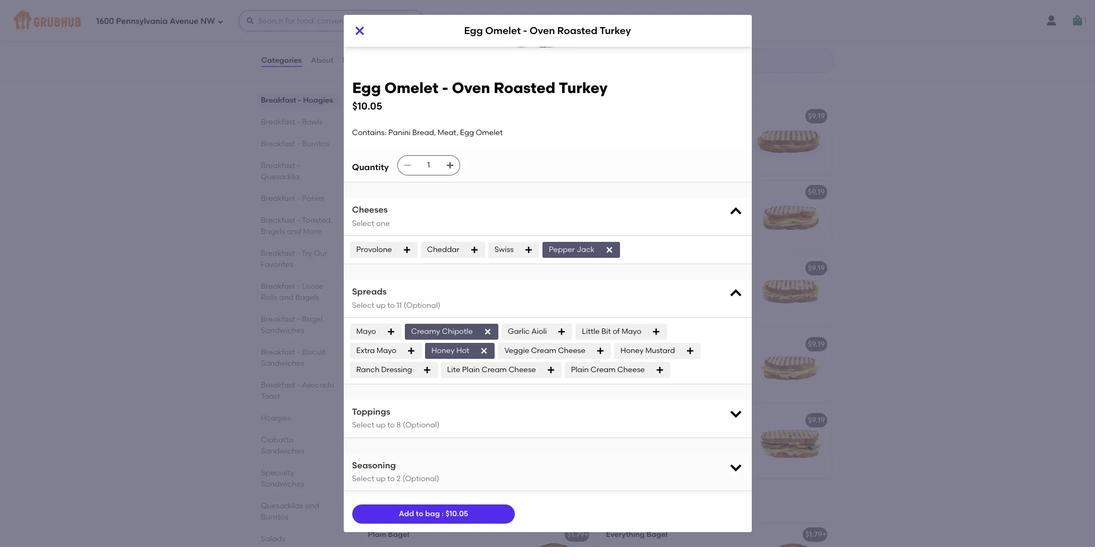 Task type: locate. For each thing, give the bounding box(es) containing it.
svg image inside 1 button
[[1072, 14, 1085, 27]]

1 $1.79 + from the left
[[568, 530, 589, 539]]

plain
[[462, 365, 480, 374], [571, 365, 589, 374], [368, 530, 387, 539]]

:
[[442, 509, 444, 518]]

1 vertical spatial toasted
[[426, 499, 470, 512]]

bagel right everything
[[647, 530, 668, 539]]

aioli
[[532, 327, 547, 336]]

1 horizontal spatial tomato,
[[688, 441, 718, 450]]

(optional) for spreads
[[404, 301, 441, 310]]

contains: inside contains: fresh salsa, egg omelet, tortilla, oven roasted turkey
[[368, 13, 403, 22]]

select inside toppings select up to 8 (optional)
[[352, 421, 375, 430]]

1 vertical spatial $10.05
[[446, 509, 468, 518]]

panini down input item quantity number field
[[405, 202, 427, 212]]

panini up the lite
[[454, 355, 476, 364]]

1 vertical spatial sausage
[[606, 289, 638, 298]]

egg omelet - southwest chipotle bacon
[[368, 340, 514, 349]]

patty down egg omelet - sausage patty
[[640, 289, 659, 298]]

cream
[[531, 346, 557, 355], [482, 365, 507, 374], [591, 365, 616, 374], [395, 441, 420, 450]]

2 vertical spatial bagels
[[473, 499, 511, 512]]

select inside seasoning select up to 2 (optional)
[[352, 474, 375, 483]]

fresh
[[405, 13, 424, 22]]

bagel down breakfast - loose rolls and bagels tab
[[302, 315, 323, 324]]

1 horizontal spatial style
[[673, 416, 691, 425]]

1 + from the left
[[585, 530, 589, 539]]

2 vertical spatial ranch
[[606, 441, 630, 450]]

contains: pepper jack, panini bread, applewood smoked bacon, jalapenos, egg omelet
[[606, 355, 740, 385]]

1 $1.79 from the left
[[568, 530, 585, 539]]

cheese down the veggie cream cheese
[[509, 365, 536, 374]]

2 $1.79 from the left
[[806, 530, 823, 539]]

0 horizontal spatial jack,
[[432, 355, 452, 364]]

jack, down egg omelet - southwest chipotle bacon
[[432, 355, 452, 364]]

0 horizontal spatial more
[[303, 227, 321, 236]]

2 vertical spatial contains: panini bread, meat, egg omelet
[[368, 279, 490, 298]]

honey mustard
[[621, 346, 676, 355]]

more up try
[[303, 227, 321, 236]]

to left bag
[[416, 509, 424, 518]]

provolone,
[[643, 431, 680, 440]]

and inside breakfast - toasted bagels and more
[[287, 227, 301, 236]]

roasted
[[417, 23, 447, 33], [558, 25, 598, 37], [494, 79, 555, 97], [439, 263, 469, 273]]

specialty sandwiches
[[261, 468, 304, 489]]

0 horizontal spatial plain
[[368, 530, 387, 539]]

0 vertical spatial toasted
[[302, 216, 331, 225]]

breakfast for the breakfast - toasted bagels and more 'tab'
[[261, 216, 295, 225]]

applewood down dressing,
[[640, 452, 681, 461]]

egg inside contains: panini bread, egg omelet, sausage patty
[[692, 279, 706, 288]]

- inside breakfast - biscuit sandwiches
[[297, 348, 300, 357]]

bagel for everything bagel
[[647, 530, 668, 539]]

bread, inside contains: panini bread, meat, egg omelet button
[[429, 202, 452, 212]]

smoked inside contains: pepper jack, panini bread, applewood smoked bacon, jalapenos, egg omelet
[[650, 365, 679, 374]]

up for toppings
[[376, 421, 386, 430]]

jack, inside contains: pepper jack, panini bread, creamy chipotle, applewood smoked bacon, salsa, egg omelet
[[432, 355, 452, 364]]

tomato, up the 2
[[368, 452, 398, 461]]

breakfast inside breakfast - try our favorites
[[261, 249, 295, 258]]

0 vertical spatial more
[[303, 227, 321, 236]]

(optional) right the 2
[[403, 474, 440, 483]]

1 select from the top
[[352, 219, 375, 228]]

1 spinach, from the left
[[400, 452, 431, 461]]

2 horizontal spatial plain
[[571, 365, 589, 374]]

veggie cream cheese
[[505, 346, 586, 355]]

breakfast up rolls
[[261, 282, 295, 291]]

cali for turkey
[[656, 416, 671, 425]]

oven inside egg omelet - oven roasted turkey $10.05
[[452, 79, 490, 97]]

1 vertical spatial breakfast - toasted bagels and more
[[361, 499, 567, 512]]

breakfast - panini
[[361, 81, 461, 94], [261, 194, 324, 203]]

(optional) right 11
[[404, 301, 441, 310]]

2 horizontal spatial pepper
[[643, 355, 669, 364]]

contains: pepper jack, panini bread, creamy chipotle, applewood smoked bacon, salsa, egg omelet
[[368, 355, 502, 385]]

garlic aioli
[[508, 327, 547, 336]]

breakfast for breakfast - loose rolls and bagels tab
[[261, 282, 295, 291]]

breakfast inside breakfast - toasted bagels and more
[[261, 216, 295, 225]]

1 horizontal spatial +
[[823, 530, 827, 539]]

select down spreads
[[352, 301, 375, 310]]

1 vertical spatial chipotle
[[458, 340, 489, 349]]

applewood down egg omelet - oven roasted turkey $10.05
[[454, 126, 495, 135]]

0 horizontal spatial tomato,
[[368, 452, 398, 461]]

to left the 2
[[388, 474, 395, 483]]

1 vertical spatial up
[[376, 421, 386, 430]]

(optional) inside seasoning select up to 2 (optional)
[[403, 474, 440, 483]]

contains: cheddar, panini bread, veggie cream cheese, meat, tomato, spinach, applewood smoked bacon, egg omelet
[[368, 431, 488, 472]]

applewood
[[454, 126, 495, 135], [434, 365, 475, 374], [606, 365, 648, 374], [433, 452, 474, 461], [640, 452, 681, 461]]

chipotle
[[442, 327, 473, 336], [458, 340, 489, 349]]

salsa, right the fresh
[[426, 13, 447, 22]]

(optional) inside spreads select up to 11 (optional)
[[404, 301, 441, 310]]

meat, inside button
[[454, 202, 475, 212]]

sandwiches up breakfast - avocado toast
[[261, 359, 304, 368]]

1 horizontal spatial breakfast - toasted bagels and more
[[361, 499, 567, 512]]

1 vertical spatial omelet,
[[708, 279, 737, 288]]

2 $1.79 + from the left
[[806, 530, 827, 539]]

smoked up the 2
[[368, 463, 398, 472]]

bagels right :
[[473, 499, 511, 512]]

0 vertical spatial burritos
[[302, 139, 329, 148]]

2 $9.19 button from the top
[[600, 181, 832, 250]]

contains: inside contains: panini bread, applewood smoked bacon, egg omelet
[[368, 126, 403, 135]]

cheese for veggie cream cheese
[[558, 346, 586, 355]]

plain for plain bagel
[[368, 530, 387, 539]]

0 vertical spatial (optional)
[[404, 301, 441, 310]]

toppings
[[352, 407, 391, 417]]

more up plain bagel image
[[539, 499, 567, 512]]

2 style from the left
[[673, 416, 691, 425]]

magnifying glass icon image
[[656, 54, 669, 67]]

categories button
[[261, 41, 303, 80]]

3 select from the top
[[352, 421, 375, 430]]

1 $9.19 button from the top
[[600, 105, 832, 174]]

bacon, up input item quantity number field
[[399, 137, 425, 146]]

0 vertical spatial tomato,
[[688, 441, 718, 450]]

sausage up the of
[[606, 289, 638, 298]]

tomato, down egg omelet - cali style turkey and bacon ranch
[[688, 441, 718, 450]]

2 jack, from the left
[[671, 355, 690, 364]]

1 horizontal spatial pepper
[[549, 245, 575, 254]]

breakfast for breakfast - hoagies tab
[[261, 96, 296, 105]]

breakfast for the breakfast - try our favorites tab
[[261, 249, 295, 258]]

quesadillas
[[261, 501, 303, 510]]

1 vertical spatial contains: panini bread, meat, egg omelet
[[368, 202, 490, 222]]

1 horizontal spatial cali
[[656, 416, 671, 425]]

patty up contains: panini bread, egg omelet, sausage patty
[[690, 263, 709, 273]]

breakfast - burritos tab
[[261, 138, 335, 149]]

pepper inside contains: pepper jack, panini bread, creamy chipotle, applewood smoked bacon, salsa, egg omelet
[[405, 355, 431, 364]]

cheese
[[558, 346, 586, 355], [509, 365, 536, 374], [618, 365, 645, 374]]

contains: panini bread, meat, egg omelet for egg omelet - ham image
[[368, 202, 490, 222]]

burritos down quesadillas
[[261, 513, 288, 522]]

breakfast - loose rolls and bagels
[[261, 282, 323, 302]]

ranch dressing
[[356, 365, 412, 374]]

0 vertical spatial up
[[376, 301, 386, 310]]

1 horizontal spatial jack,
[[671, 355, 690, 364]]

veggie
[[505, 346, 530, 355], [368, 441, 393, 450]]

sandwiches up breakfast - biscuit sandwiches
[[261, 326, 304, 335]]

0 horizontal spatial $10.05
[[352, 100, 382, 112]]

breakfast up the quesadilla
[[261, 161, 295, 170]]

2 up from the top
[[376, 421, 386, 430]]

- inside 'tab'
[[297, 216, 300, 225]]

2 horizontal spatial bagel
[[647, 530, 668, 539]]

$10.05
[[352, 100, 382, 112], [446, 509, 468, 518]]

cali up cheddar,
[[418, 416, 433, 425]]

0 horizontal spatial creamy
[[368, 365, 397, 374]]

(optional) inside toppings select up to 8 (optional)
[[403, 421, 440, 430]]

meat, inside 'contains: provolone, panini bread, ranch dressing, meat, tomato, spinach, applewood smoked bacon, egg omelet'
[[666, 441, 687, 450]]

0 horizontal spatial $1.79 +
[[568, 530, 589, 539]]

1 style from the left
[[434, 416, 452, 425]]

bagels down loose on the left bottom of the page
[[295, 293, 319, 302]]

quesadilla
[[261, 172, 300, 181]]

chipotle,
[[399, 365, 432, 374]]

1 honey from the left
[[432, 346, 455, 355]]

breakfast - panini tab
[[261, 193, 335, 204]]

spinach, inside 'contains: provolone, panini bread, ranch dressing, meat, tomato, spinach, applewood smoked bacon, egg omelet'
[[606, 452, 638, 461]]

1 horizontal spatial ranch
[[606, 441, 630, 450]]

2 honey from the left
[[621, 346, 644, 355]]

panini inside contains: pepper jack, panini bread, applewood smoked bacon, jalapenos, egg omelet
[[692, 355, 714, 364]]

0 horizontal spatial spinach,
[[400, 452, 431, 461]]

contains: for smoked
[[606, 355, 641, 364]]

avocado
[[302, 381, 334, 390]]

sandwiches
[[261, 326, 304, 335], [261, 359, 304, 368], [261, 447, 304, 456], [261, 480, 304, 489]]

chipotle up lite plain cream cheese
[[458, 340, 489, 349]]

2 horizontal spatial bagels
[[473, 499, 511, 512]]

spreads
[[352, 287, 387, 297]]

tomato, inside 'contains: provolone, panini bread, ranch dressing, meat, tomato, spinach, applewood smoked bacon, egg omelet'
[[688, 441, 718, 450]]

of
[[613, 327, 620, 336]]

2 vertical spatial up
[[376, 474, 386, 483]]

bacon, down egg omelet - cali style turkey and bacon ranch
[[714, 452, 739, 461]]

select down seasoning
[[352, 474, 375, 483]]

salsa, down the lite
[[426, 376, 448, 385]]

creamy down extra mayo
[[368, 365, 397, 374]]

2 sandwiches from the top
[[261, 359, 304, 368]]

panini inside tab
[[302, 194, 324, 203]]

egg
[[449, 13, 463, 22], [464, 25, 483, 37], [352, 79, 381, 97], [460, 128, 474, 137], [426, 137, 440, 146], [476, 202, 490, 212], [368, 263, 382, 273], [606, 263, 621, 273], [476, 279, 490, 288], [692, 279, 706, 288], [368, 340, 382, 349], [606, 340, 621, 349], [449, 376, 464, 385], [648, 376, 662, 385], [368, 416, 382, 425], [606, 416, 621, 425], [426, 463, 440, 472], [606, 463, 620, 472]]

egg omelet - ham image
[[514, 181, 594, 250]]

breakfast for breakfast - bagel sandwiches tab
[[261, 315, 295, 324]]

hoagies
[[303, 96, 333, 105], [261, 414, 291, 423]]

select inside cheeses select one
[[352, 219, 375, 228]]

contains: inside 'contains: provolone, panini bread, ranch dressing, meat, tomato, spinach, applewood smoked bacon, egg omelet'
[[606, 431, 641, 440]]

4 select from the top
[[352, 474, 375, 483]]

$9.19 button for contains: panini bread, applewood smoked bacon, egg omelet button
[[600, 105, 832, 174]]

spinach, down cheddar,
[[400, 452, 431, 461]]

panini right mustard
[[692, 355, 714, 364]]

contains: panini bread, meat, egg omelet
[[352, 128, 503, 137], [368, 202, 490, 222], [368, 279, 490, 298]]

1 jack, from the left
[[432, 355, 452, 364]]

0 horizontal spatial pepper
[[405, 355, 431, 364]]

0 horizontal spatial hoagies
[[261, 414, 291, 423]]

1 cali from the left
[[418, 416, 433, 425]]

meat, down cheddar
[[454, 279, 475, 288]]

veggie inside contains: cheddar, panini bread, veggie cream cheese, meat, tomato, spinach, applewood smoked bacon, egg omelet
[[368, 441, 393, 450]]

$9.19 for contains: provolone, panini bread, ranch dressing, meat, tomato, spinach, applewood smoked bacon, egg omelet
[[808, 416, 825, 425]]

$1.79
[[568, 530, 585, 539], [806, 530, 823, 539]]

pepper down egg omelet - spicy bacon
[[643, 355, 669, 364]]

spreads select up to 11 (optional)
[[352, 287, 441, 310]]

breakfast down rolls
[[261, 315, 295, 324]]

select for spreads
[[352, 301, 375, 310]]

0 vertical spatial $10.05
[[352, 100, 382, 112]]

0 horizontal spatial ranch
[[356, 365, 380, 374]]

applewood inside contains: pepper jack, panini bread, creamy chipotle, applewood smoked bacon, salsa, egg omelet
[[434, 365, 475, 374]]

+ for plain bagel
[[585, 530, 589, 539]]

smoked down ranch dressing
[[368, 376, 398, 385]]

1600 pennsylvania avenue nw
[[96, 16, 215, 26]]

1 horizontal spatial $1.79
[[806, 530, 823, 539]]

pepper for egg omelet - southwest chipotle bacon
[[405, 355, 431, 364]]

contains: panini bread, meat, egg omelet for egg omelet - oven roasted turkey image
[[368, 279, 490, 298]]

specialty
[[261, 468, 294, 477]]

applewood down "honey hot"
[[434, 365, 475, 374]]

cali up provolone,
[[656, 416, 671, 425]]

1 vertical spatial breakfast - panini
[[261, 194, 324, 203]]

hoagies up bowls
[[303, 96, 333, 105]]

up down toppings
[[376, 421, 386, 430]]

1 horizontal spatial creamy
[[411, 327, 440, 336]]

breakfast inside tab
[[261, 96, 296, 105]]

$9.19 button
[[600, 105, 832, 174], [600, 181, 832, 250]]

breakfast for breakfast - panini tab
[[261, 194, 295, 203]]

1
[[1085, 16, 1087, 25]]

breakfast up favorites
[[261, 249, 295, 258]]

0 horizontal spatial $1.79
[[568, 530, 585, 539]]

1 horizontal spatial veggie
[[505, 346, 530, 355]]

1 horizontal spatial plain
[[462, 365, 480, 374]]

turkey
[[449, 23, 472, 33], [600, 25, 631, 37], [559, 79, 608, 97], [471, 263, 494, 273], [483, 416, 506, 425], [692, 416, 716, 425]]

contains: fresh salsa, egg omelet, tortilla, oven roasted turkey
[[368, 13, 493, 33]]

veggie up seasoning
[[368, 441, 393, 450]]

$1.79 for everything bagel
[[806, 530, 823, 539]]

0 horizontal spatial bagels
[[261, 227, 285, 236]]

breakfast inside breakfast - loose rolls and bagels
[[261, 282, 295, 291]]

veggie down garlic
[[505, 346, 530, 355]]

bread,
[[429, 126, 452, 135], [413, 128, 436, 137], [429, 202, 452, 212], [429, 279, 452, 288], [667, 279, 690, 288], [478, 355, 502, 364], [716, 355, 740, 364], [464, 431, 488, 440], [706, 431, 730, 440]]

1 vertical spatial (optional)
[[403, 421, 440, 430]]

1 vertical spatial tomato,
[[368, 452, 398, 461]]

Input item quantity number field
[[417, 156, 441, 175]]

bread, inside contains: cheddar, panini bread, veggie cream cheese, meat, tomato, spinach, applewood smoked bacon, egg omelet
[[464, 431, 488, 440]]

(optional) up cheddar,
[[403, 421, 440, 430]]

breakfast for breakfast - quesadilla tab
[[261, 161, 295, 170]]

1 horizontal spatial honey
[[621, 346, 644, 355]]

contains: inside contains: pepper jack, panini bread, creamy chipotle, applewood smoked bacon, salsa, egg omelet
[[368, 355, 403, 364]]

bacon, up the 2
[[399, 463, 425, 472]]

bagel down "add"
[[388, 530, 410, 539]]

bacon, inside contains: cheddar, panini bread, veggie cream cheese, meat, tomato, spinach, applewood smoked bacon, egg omelet
[[399, 463, 425, 472]]

extra mayo
[[356, 346, 397, 355]]

bagels inside breakfast - toasted bagels and more
[[261, 227, 285, 236]]

bacon
[[491, 340, 514, 349], [678, 340, 701, 349], [524, 416, 548, 425], [734, 416, 757, 425]]

1 horizontal spatial more
[[539, 499, 567, 512]]

tomato,
[[688, 441, 718, 450], [368, 452, 398, 461]]

$10.05 down reviews button
[[352, 100, 382, 112]]

meat,
[[438, 128, 459, 137], [454, 202, 475, 212], [454, 279, 475, 288], [453, 441, 473, 450], [666, 441, 687, 450]]

applewood down cheese,
[[433, 452, 474, 461]]

and inside breakfast - loose rolls and bagels
[[279, 293, 293, 302]]

0 horizontal spatial breakfast - toasted bagels and more
[[261, 216, 331, 236]]

bagel
[[302, 315, 323, 324], [388, 530, 410, 539], [647, 530, 668, 539]]

omelet inside contains: panini bread, applewood smoked bacon, egg omelet
[[442, 137, 469, 146]]

add to bag : $10.05
[[399, 509, 468, 518]]

omelet, inside contains: panini bread, egg omelet, sausage patty
[[708, 279, 737, 288]]

0 vertical spatial salsa,
[[426, 13, 447, 22]]

0 horizontal spatial omelet,
[[465, 13, 493, 22]]

try
[[302, 249, 312, 258]]

svg image
[[1072, 14, 1085, 27], [246, 16, 254, 25], [217, 18, 224, 25], [446, 161, 454, 170], [729, 204, 744, 219], [403, 246, 411, 254], [525, 246, 533, 254], [606, 246, 614, 254], [729, 286, 744, 301], [484, 327, 492, 336], [407, 347, 416, 355], [596, 347, 605, 355], [423, 366, 432, 374]]

0 horizontal spatial burritos
[[261, 513, 288, 522]]

breakfast up toast
[[261, 381, 295, 390]]

2 vertical spatial (optional)
[[403, 474, 440, 483]]

burritos down bowls
[[302, 139, 329, 148]]

to inside spreads select up to 11 (optional)
[[388, 301, 395, 310]]

omelet inside 'contains: provolone, panini bread, ranch dressing, meat, tomato, spinach, applewood smoked bacon, egg omelet'
[[622, 463, 649, 472]]

hoagies up the "ciabatta"
[[261, 414, 291, 423]]

egg omelet - honey smoked turkey image
[[752, 181, 832, 250]]

contains: panini bread, meat, egg omelet inside button
[[368, 202, 490, 222]]

spinach, down dressing,
[[606, 452, 638, 461]]

specialty sandwiches tab
[[261, 467, 335, 490]]

honey down "little bit of mayo"
[[621, 346, 644, 355]]

contains: for patty
[[606, 279, 641, 288]]

breakfast up breakfast - bowls
[[261, 96, 296, 105]]

meat, down provolone,
[[666, 441, 687, 450]]

0 vertical spatial breakfast - toasted bagels and more
[[261, 216, 331, 236]]

svg image
[[353, 24, 366, 37], [403, 161, 412, 170], [470, 246, 479, 254], [387, 327, 395, 336], [558, 327, 566, 336], [652, 327, 661, 336], [480, 347, 489, 355], [686, 347, 695, 355], [547, 366, 555, 374], [656, 366, 664, 374], [729, 406, 744, 421], [729, 460, 744, 475]]

2 select from the top
[[352, 301, 375, 310]]

honey hot
[[432, 346, 470, 355]]

$1.79 for plain bagel
[[568, 530, 585, 539]]

honey for honey mustard
[[621, 346, 644, 355]]

toasted
[[302, 216, 331, 225], [426, 499, 470, 512]]

0 vertical spatial patty
[[690, 263, 709, 273]]

2 horizontal spatial cheese
[[618, 365, 645, 374]]

panini down egg omelet - cali style turkey and bacon ranch
[[682, 431, 704, 440]]

$9.19 for contains: panini bread, meat, egg omelet
[[570, 263, 587, 273]]

applewood up jalapenos,
[[606, 365, 648, 374]]

smoked down mustard
[[650, 365, 679, 374]]

cheesy
[[454, 416, 481, 425]]

egg omelet - spicy turkey & egg image
[[514, 0, 594, 60]]

sausage
[[656, 263, 688, 273], [606, 289, 638, 298]]

1 vertical spatial creamy
[[368, 365, 397, 374]]

burritos for breakfast - burritos
[[302, 139, 329, 148]]

1 vertical spatial $9.19 button
[[600, 181, 832, 250]]

cheese down "little" at the right of page
[[558, 346, 586, 355]]

0 vertical spatial hoagies
[[303, 96, 333, 105]]

panini up quantity
[[389, 128, 411, 137]]

jack, for applewood
[[432, 355, 452, 364]]

$9.19 for contains: pepper jack, panini bread, applewood smoked bacon, jalapenos, egg omelet
[[808, 340, 825, 349]]

bagels up favorites
[[261, 227, 285, 236]]

burritos for quesadillas and burritos
[[261, 513, 288, 522]]

nw
[[201, 16, 215, 26]]

1 horizontal spatial toasted
[[426, 499, 470, 512]]

select down toppings
[[352, 421, 375, 430]]

up inside seasoning select up to 2 (optional)
[[376, 474, 386, 483]]

to for toppings
[[388, 421, 395, 430]]

breakfast down breakfast - panini tab
[[261, 216, 295, 225]]

quesadillas and burritos
[[261, 501, 319, 522]]

bacon, down egg omelet - spicy bacon
[[681, 365, 706, 374]]

select down cheeses
[[352, 219, 375, 228]]

0 horizontal spatial patty
[[640, 289, 659, 298]]

8
[[397, 421, 401, 430]]

0 vertical spatial $9.19 button
[[600, 105, 832, 174]]

1 vertical spatial salsa,
[[426, 376, 448, 385]]

2
[[397, 474, 401, 483]]

ranch
[[356, 365, 380, 374], [759, 416, 783, 425], [606, 441, 630, 450]]

cheese up jalapenos,
[[618, 365, 645, 374]]

breakfast inside breakfast - biscuit sandwiches
[[261, 348, 295, 357]]

to inside seasoning select up to 2 (optional)
[[388, 474, 395, 483]]

1 vertical spatial bagels
[[295, 293, 319, 302]]

mayo up ranch dressing
[[377, 346, 397, 355]]

patty
[[690, 263, 709, 273], [640, 289, 659, 298]]

1 horizontal spatial $1.79 +
[[806, 530, 827, 539]]

style up provolone,
[[673, 416, 691, 425]]

breakfast - toasted bagels and more inside 'tab'
[[261, 216, 331, 236]]

2 spinach, from the left
[[606, 452, 638, 461]]

breakfast for breakfast - burritos tab
[[261, 139, 295, 148]]

1 vertical spatial egg omelet - oven roasted turkey
[[368, 263, 494, 273]]

select inside spreads select up to 11 (optional)
[[352, 301, 375, 310]]

- inside egg omelet - oven roasted turkey $10.05
[[442, 79, 448, 97]]

bread, inside contains: panini bread, egg omelet, sausage patty
[[667, 279, 690, 288]]

2 + from the left
[[823, 530, 827, 539]]

breakfast down breakfast - bagel sandwiches on the bottom left of the page
[[261, 348, 295, 357]]

- inside breakfast - avocado toast
[[297, 381, 300, 390]]

1 sandwiches from the top
[[261, 326, 304, 335]]

0 horizontal spatial honey
[[432, 346, 455, 355]]

contains: panini bread, applewood smoked bacon, egg omelet
[[368, 126, 495, 146]]

toasted inside 'tab'
[[302, 216, 331, 225]]

up down seasoning
[[376, 474, 386, 483]]

egg inside contains: panini bread, applewood smoked bacon, egg omelet
[[426, 137, 440, 146]]

1 horizontal spatial bagels
[[295, 293, 319, 302]]

1 horizontal spatial spinach,
[[606, 452, 638, 461]]

breakfast down the quesadilla
[[261, 194, 295, 203]]

0 horizontal spatial cali
[[418, 416, 433, 425]]

2 cali from the left
[[656, 416, 671, 425]]

cream down cheddar,
[[395, 441, 420, 450]]

jack,
[[432, 355, 452, 364], [671, 355, 690, 364]]

contains: inside contains: pepper jack, panini bread, applewood smoked bacon, jalapenos, egg omelet
[[606, 355, 641, 364]]

0 vertical spatial breakfast - panini
[[361, 81, 461, 94]]

3 up from the top
[[376, 474, 386, 483]]

pepper up chipotle, at the bottom of page
[[405, 355, 431, 364]]

breakfast - bowls tab
[[261, 116, 335, 128]]

cali
[[418, 416, 433, 425], [656, 416, 671, 425]]

1 up from the top
[[376, 301, 386, 310]]

seasoning select up to 2 (optional)
[[352, 460, 440, 483]]

smoked up quantity
[[368, 137, 398, 146]]

bacon, inside contains: pepper jack, panini bread, applewood smoked bacon, jalapenos, egg omelet
[[681, 365, 706, 374]]

oven
[[396, 23, 415, 33], [530, 25, 555, 37], [452, 79, 490, 97], [418, 263, 437, 273]]

1 horizontal spatial breakfast - panini
[[361, 81, 461, 94]]

salads tab
[[261, 533, 335, 544]]

sausage up contains: panini bread, egg omelet, sausage patty
[[656, 263, 688, 273]]

panini inside button
[[405, 202, 427, 212]]

panini inside contains: pepper jack, panini bread, creamy chipotle, applewood smoked bacon, salsa, egg omelet
[[454, 355, 476, 364]]

smoked down egg omelet - cali style turkey and bacon ranch
[[683, 452, 712, 461]]

style left cheesy
[[434, 416, 452, 425]]

(optional) for seasoning
[[403, 474, 440, 483]]

0 horizontal spatial breakfast - panini
[[261, 194, 324, 203]]

1 vertical spatial burritos
[[261, 513, 288, 522]]

1 horizontal spatial cheese
[[558, 346, 586, 355]]

mayo up "extra"
[[356, 327, 376, 336]]

to left 11
[[388, 301, 395, 310]]

cream down aioli
[[531, 346, 557, 355]]

breakfast up breakfast - burritos
[[261, 118, 295, 127]]

bacon, inside contains: panini bread, applewood smoked bacon, egg omelet
[[399, 137, 425, 146]]

$10.05 right :
[[446, 509, 468, 518]]

0 vertical spatial egg omelet - oven roasted turkey
[[464, 25, 631, 37]]

1 vertical spatial patty
[[640, 289, 659, 298]]

egg omelet - cali style turkey and bacon ranch image
[[752, 409, 832, 478]]

omelet, inside contains: fresh salsa, egg omelet, tortilla, oven roasted turkey
[[465, 13, 493, 22]]

panini
[[426, 81, 461, 94], [405, 126, 427, 135], [389, 128, 411, 137], [302, 194, 324, 203], [405, 202, 427, 212], [405, 279, 427, 288], [643, 279, 665, 288], [454, 355, 476, 364], [692, 355, 714, 364], [440, 431, 462, 440], [682, 431, 704, 440]]

applewood inside 'contains: provolone, panini bread, ranch dressing, meat, tomato, spinach, applewood smoked bacon, egg omelet'
[[640, 452, 681, 461]]

2 horizontal spatial mayo
[[622, 327, 642, 336]]

0 horizontal spatial +
[[585, 530, 589, 539]]

contains: for oven
[[368, 13, 403, 22]]

0 vertical spatial sausage
[[656, 263, 688, 273]]

contains: panini bread, meat, egg omelet up input item quantity number field
[[352, 128, 503, 137]]

chipotle up hot
[[442, 327, 473, 336]]

omelet inside button
[[368, 213, 395, 222]]

honey down creamy chipotle
[[432, 346, 455, 355]]

creamy up southwest in the bottom of the page
[[411, 327, 440, 336]]

bread, inside contains: pepper jack, panini bread, creamy chipotle, applewood smoked bacon, salsa, egg omelet
[[478, 355, 502, 364]]

meat, down cheesy
[[453, 441, 473, 450]]

contains: inside contains: panini bread, egg omelet, sausage patty
[[606, 279, 641, 288]]

panini up input item quantity number field
[[405, 126, 427, 135]]

0 horizontal spatial bagel
[[302, 315, 323, 324]]

0 vertical spatial omelet,
[[465, 13, 493, 22]]

0 horizontal spatial veggie
[[368, 441, 393, 450]]

egg inside 'contains: provolone, panini bread, ranch dressing, meat, tomato, spinach, applewood smoked bacon, egg omelet'
[[606, 463, 620, 472]]

1 vertical spatial veggie
[[368, 441, 393, 450]]



Task type: vqa. For each thing, say whether or not it's contained in the screenshot.
8oz Sauces tab
no



Task type: describe. For each thing, give the bounding box(es) containing it.
breakfast - bagel sandwiches tab
[[261, 314, 335, 336]]

sandwiches inside breakfast - bagel sandwiches
[[261, 326, 304, 335]]

breakfast for breakfast - avocado toast tab
[[261, 381, 295, 390]]

reviews
[[343, 56, 372, 65]]

bagel inside breakfast - bagel sandwiches
[[302, 315, 323, 324]]

smoked inside contains: cheddar, panini bread, veggie cream cheese, meat, tomato, spinach, applewood smoked bacon, egg omelet
[[368, 463, 398, 472]]

- inside breakfast - try our favorites
[[297, 249, 300, 258]]

main navigation navigation
[[0, 0, 1096, 41]]

egg omelet - cali style turkey and bacon ranch
[[606, 416, 783, 425]]

bread, inside contains: panini bread, applewood smoked bacon, egg omelet
[[429, 126, 452, 135]]

breakfast down reviews button
[[361, 81, 416, 94]]

egg omelet - sausage patty image
[[752, 257, 832, 326]]

omelet inside contains: pepper jack, panini bread, creamy chipotle, applewood smoked bacon, salsa, egg omelet
[[465, 376, 492, 385]]

and inside quesadillas and burritos
[[305, 501, 319, 510]]

egg omelet - cali style cheesy turkey and bacon
[[368, 416, 548, 425]]

cheese,
[[422, 441, 451, 450]]

bagel for plain bagel
[[388, 530, 410, 539]]

rolls
[[261, 293, 277, 302]]

bit
[[602, 327, 611, 336]]

toast
[[261, 392, 280, 401]]

$9.19 button for contains: panini bread, meat, egg omelet button
[[600, 181, 832, 250]]

smoked inside 'contains: provolone, panini bread, ranch dressing, meat, tomato, spinach, applewood smoked bacon, egg omelet'
[[683, 452, 712, 461]]

egg inside contains: cheddar, panini bread, veggie cream cheese, meat, tomato, spinach, applewood smoked bacon, egg omelet
[[426, 463, 440, 472]]

breakfast - panini inside tab
[[261, 194, 324, 203]]

3 sandwiches from the top
[[261, 447, 304, 456]]

applewood inside contains: panini bread, applewood smoked bacon, egg omelet
[[454, 126, 495, 135]]

contains: inside contains: panini bread, meat, egg omelet button
[[368, 202, 403, 212]]

panini up contains: panini bread, applewood smoked bacon, egg omelet
[[426, 81, 461, 94]]

quesadillas and burritos tab
[[261, 500, 335, 523]]

spicy
[[656, 340, 676, 349]]

breakfast - bagel sandwiches
[[261, 315, 323, 335]]

bread, inside 'contains: provolone, panini bread, ranch dressing, meat, tomato, spinach, applewood smoked bacon, egg omelet'
[[706, 431, 730, 440]]

ranch inside 'contains: provolone, panini bread, ranch dressing, meat, tomato, spinach, applewood smoked bacon, egg omelet'
[[606, 441, 630, 450]]

sandwiches inside breakfast - biscuit sandwiches
[[261, 359, 304, 368]]

contains: for egg
[[368, 126, 403, 135]]

sausage inside contains: panini bread, egg omelet, sausage patty
[[606, 289, 638, 298]]

breakfast - quesadilla
[[261, 161, 300, 181]]

our
[[314, 249, 328, 258]]

breakfast for breakfast - bowls tab
[[261, 118, 295, 127]]

panini inside contains: panini bread, egg omelet, sausage patty
[[643, 279, 665, 288]]

avenue
[[170, 16, 199, 26]]

breakfast - burritos
[[261, 139, 329, 148]]

contains: for cheese,
[[368, 431, 403, 440]]

hot
[[457, 346, 470, 355]]

plain for plain cream cheese
[[571, 365, 589, 374]]

plain bagel
[[368, 530, 410, 539]]

add
[[399, 509, 414, 518]]

omelet, for contains: fresh salsa, egg omelet, tortilla, oven roasted turkey
[[465, 13, 493, 22]]

smoked inside contains: panini bread, applewood smoked bacon, egg omelet
[[368, 137, 398, 146]]

meat, up input item quantity number field
[[438, 128, 459, 137]]

panini right spreads
[[405, 279, 427, 288]]

turkey inside egg omelet - oven roasted turkey $10.05
[[559, 79, 608, 97]]

0 vertical spatial contains: panini bread, meat, egg omelet
[[352, 128, 503, 137]]

- inside breakfast - loose rolls and bagels
[[297, 282, 300, 291]]

1 horizontal spatial $10.05
[[446, 509, 468, 518]]

egg inside contains: pepper jack, panini bread, creamy chipotle, applewood smoked bacon, salsa, egg omelet
[[449, 376, 464, 385]]

panini inside contains: panini bread, applewood smoked bacon, egg omelet
[[405, 126, 427, 135]]

1600
[[96, 16, 114, 26]]

1 button
[[1072, 11, 1087, 30]]

egg omelet - spicy bacon image
[[752, 333, 832, 402]]

jalapenos,
[[606, 376, 647, 385]]

favorites
[[261, 260, 294, 269]]

ciabatta
[[261, 435, 294, 444]]

to for spreads
[[388, 301, 395, 310]]

egg omelet - applewood smoked bacon image
[[514, 105, 594, 174]]

breakfast - loose rolls and bagels tab
[[261, 281, 335, 303]]

spinach, inside contains: cheddar, panini bread, veggie cream cheese, meat, tomato, spinach, applewood smoked bacon, egg omelet
[[400, 452, 431, 461]]

salsa, inside contains: pepper jack, panini bread, creamy chipotle, applewood smoked bacon, salsa, egg omelet
[[426, 376, 448, 385]]

cheese for plain cream cheese
[[618, 365, 645, 374]]

bowls
[[302, 118, 322, 127]]

pepper jack
[[549, 245, 595, 254]]

creamy chipotle
[[411, 327, 473, 336]]

categories
[[261, 56, 302, 65]]

tortilla,
[[368, 23, 394, 33]]

patty inside contains: panini bread, egg omelet, sausage patty
[[640, 289, 659, 298]]

egg inside contains: panini bread, meat, egg omelet button
[[476, 202, 490, 212]]

creamy inside contains: pepper jack, panini bread, creamy chipotle, applewood smoked bacon, salsa, egg omelet
[[368, 365, 397, 374]]

up for seasoning
[[376, 474, 386, 483]]

bacon, inside 'contains: provolone, panini bread, ranch dressing, meat, tomato, spinach, applewood smoked bacon, egg omelet'
[[714, 452, 739, 461]]

reviews button
[[342, 41, 373, 80]]

select for cheeses
[[352, 219, 375, 228]]

dressing
[[381, 365, 412, 374]]

(optional) for toppings
[[403, 421, 440, 430]]

breakfast - hoagies tab
[[261, 95, 335, 106]]

0 vertical spatial ranch
[[356, 365, 380, 374]]

1 vertical spatial more
[[539, 499, 567, 512]]

oven inside contains: fresh salsa, egg omelet, tortilla, oven roasted turkey
[[396, 23, 415, 33]]

salads
[[261, 534, 285, 543]]

about button
[[311, 41, 334, 80]]

egg omelet - sausage patty
[[606, 263, 709, 273]]

$1.79 + for plain bagel
[[568, 530, 589, 539]]

seasoning
[[352, 460, 396, 470]]

breakfast - try our favorites tab
[[261, 248, 335, 270]]

applewood inside contains: pepper jack, panini bread, applewood smoked bacon, jalapenos, egg omelet
[[606, 365, 648, 374]]

plain cream cheese
[[571, 365, 645, 374]]

contains: provolone, panini bread, ranch dressing, meat, tomato, spinach, applewood smoked bacon, egg omelet
[[606, 431, 739, 472]]

egg inside contains: fresh salsa, egg omelet, tortilla, oven roasted turkey
[[449, 13, 463, 22]]

applewood inside contains: cheddar, panini bread, veggie cream cheese, meat, tomato, spinach, applewood smoked bacon, egg omelet
[[433, 452, 474, 461]]

bacon, inside contains: pepper jack, panini bread, creamy chipotle, applewood smoked bacon, salsa, egg omelet
[[399, 376, 425, 385]]

breakfast - biscuit sandwiches
[[261, 348, 326, 368]]

lite plain cream cheese
[[447, 365, 536, 374]]

egg omelet - southwest chipotle bacon image
[[514, 333, 594, 402]]

0 horizontal spatial mayo
[[356, 327, 376, 336]]

0 vertical spatial veggie
[[505, 346, 530, 355]]

style for turkey
[[673, 416, 691, 425]]

garlic
[[508, 327, 530, 336]]

hoagies tab
[[261, 413, 335, 424]]

breakfast up the plain bagel
[[361, 499, 416, 512]]

biscuit
[[302, 348, 326, 357]]

contains: for meat,
[[606, 431, 641, 440]]

egg omelet - egg image
[[752, 105, 832, 174]]

contains: panini bread, egg omelet, sausage patty
[[606, 279, 737, 298]]

bagels inside breakfast - loose rolls and bagels
[[295, 293, 319, 302]]

contains: for chipotle,
[[368, 355, 403, 364]]

everything
[[606, 530, 645, 539]]

dressing,
[[631, 441, 664, 450]]

$1.79 + for everything bagel
[[806, 530, 827, 539]]

egg omelet - oven roasted turkey image
[[514, 257, 594, 326]]

breakfast - avocado toast
[[261, 381, 334, 401]]

$9.19 for contains: panini bread, egg omelet, sausage patty
[[808, 263, 825, 273]]

egg inside egg omelet - oven roasted turkey $10.05
[[352, 79, 381, 97]]

loose
[[302, 282, 323, 291]]

1 vertical spatial hoagies
[[261, 414, 291, 423]]

cream right the lite
[[482, 365, 507, 374]]

cream up jalapenos,
[[591, 365, 616, 374]]

everything bagel
[[606, 530, 668, 539]]

up for spreads
[[376, 301, 386, 310]]

$10.05 inside egg omelet - oven roasted turkey $10.05
[[352, 100, 382, 112]]

turkey inside contains: fresh salsa, egg omelet, tortilla, oven roasted turkey
[[449, 23, 472, 33]]

style for cheesy
[[434, 416, 452, 425]]

- inside tab
[[298, 96, 301, 105]]

pennsylvania
[[116, 16, 168, 26]]

omelet inside egg omelet - oven roasted turkey $10.05
[[384, 79, 438, 97]]

0 vertical spatial chipotle
[[442, 327, 473, 336]]

mustard
[[646, 346, 676, 355]]

4 sandwiches from the top
[[261, 480, 304, 489]]

plain bagel image
[[514, 523, 594, 547]]

omelet, for contains: panini bread, egg omelet, sausage patty
[[708, 279, 737, 288]]

0 horizontal spatial cheese
[[509, 365, 536, 374]]

omelet inside contains: cheddar, panini bread, veggie cream cheese, meat, tomato, spinach, applewood smoked bacon, egg omelet
[[442, 463, 469, 472]]

breakfast - toasted bagels and more tab
[[261, 215, 335, 237]]

egg omelet - spicy bacon
[[606, 340, 701, 349]]

panini inside 'contains: provolone, panini bread, ranch dressing, meat, tomato, spinach, applewood smoked bacon, egg omelet'
[[682, 431, 704, 440]]

roasted inside contains: fresh salsa, egg omelet, tortilla, oven roasted turkey
[[417, 23, 447, 33]]

cheddar
[[427, 245, 460, 254]]

breakfast for the 'breakfast - biscuit sandwiches' tab
[[261, 348, 295, 357]]

about
[[311, 56, 334, 65]]

- inside breakfast - quesadilla
[[297, 161, 300, 170]]

contains: panini bread, meat, egg omelet button
[[362, 181, 594, 250]]

11
[[397, 301, 402, 310]]

roasted inside egg omelet - oven roasted turkey $10.05
[[494, 79, 555, 97]]

1 horizontal spatial sausage
[[656, 263, 688, 273]]

provolone
[[356, 245, 392, 254]]

bag
[[425, 509, 440, 518]]

2 horizontal spatial ranch
[[759, 416, 783, 425]]

omelet inside contains: pepper jack, panini bread, applewood smoked bacon, jalapenos, egg omelet
[[664, 376, 691, 385]]

more inside 'tab'
[[303, 227, 321, 236]]

little bit of mayo
[[582, 327, 642, 336]]

meat, inside contains: cheddar, panini bread, veggie cream cheese, meat, tomato, spinach, applewood smoked bacon, egg omelet
[[453, 441, 473, 450]]

cali for cheesy
[[418, 416, 433, 425]]

southwest
[[418, 340, 456, 349]]

breakfast - biscuit sandwiches tab
[[261, 347, 335, 369]]

egg omelet - cali style cheesy turkey and bacon image
[[514, 409, 594, 478]]

contains: panini bread, applewood smoked bacon, egg omelet button
[[362, 105, 594, 174]]

quantity
[[352, 162, 389, 172]]

swiss
[[495, 245, 514, 254]]

lite
[[447, 365, 461, 374]]

pepper for egg omelet - spicy bacon
[[643, 355, 669, 364]]

$9.19 for contains: pepper jack, panini bread, creamy chipotle, applewood smoked bacon, salsa, egg omelet
[[570, 340, 587, 349]]

ciabatta sandwiches
[[261, 435, 304, 456]]

everything bagel image
[[752, 523, 832, 547]]

ciabatta sandwiches tab
[[261, 434, 335, 457]]

extra
[[356, 346, 375, 355]]

breakfast - quesadilla tab
[[261, 160, 335, 182]]

to for seasoning
[[388, 474, 395, 483]]

+ for everything bagel
[[823, 530, 827, 539]]

panini inside contains: cheddar, panini bread, veggie cream cheese, meat, tomato, spinach, applewood smoked bacon, egg omelet
[[440, 431, 462, 440]]

egg omelet - oven roasted turkey $10.05
[[352, 79, 608, 112]]

egg inside contains: pepper jack, panini bread, applewood smoked bacon, jalapenos, egg omelet
[[648, 376, 662, 385]]

- inside breakfast - bagel sandwiches
[[297, 315, 300, 324]]

smoked inside contains: pepper jack, panini bread, creamy chipotle, applewood smoked bacon, salsa, egg omelet
[[368, 376, 398, 385]]

breakfast - avocado toast tab
[[261, 380, 335, 402]]

1 horizontal spatial patty
[[690, 263, 709, 273]]

jack, for bacon,
[[671, 355, 690, 364]]

bread, inside contains: pepper jack, panini bread, applewood smoked bacon, jalapenos, egg omelet
[[716, 355, 740, 364]]

tomato, inside contains: cheddar, panini bread, veggie cream cheese, meat, tomato, spinach, applewood smoked bacon, egg omelet
[[368, 452, 398, 461]]

cheeses select one
[[352, 205, 390, 228]]

select for toppings
[[352, 421, 375, 430]]

breakfast - bowls
[[261, 118, 322, 127]]

0 vertical spatial creamy
[[411, 327, 440, 336]]

select for seasoning
[[352, 474, 375, 483]]

cream inside contains: cheddar, panini bread, veggie cream cheese, meat, tomato, spinach, applewood smoked bacon, egg omelet
[[395, 441, 420, 450]]

honey for honey hot
[[432, 346, 455, 355]]

salsa, inside contains: fresh salsa, egg omelet, tortilla, oven roasted turkey
[[426, 13, 447, 22]]

one
[[376, 219, 390, 228]]

cheddar,
[[405, 431, 438, 440]]

breakfast - try our favorites
[[261, 249, 328, 269]]

1 horizontal spatial mayo
[[377, 346, 397, 355]]

contains: fresh salsa, egg omelet, tortilla, oven roasted turkey button
[[362, 0, 594, 60]]

breakfast - hoagies
[[261, 96, 333, 105]]



